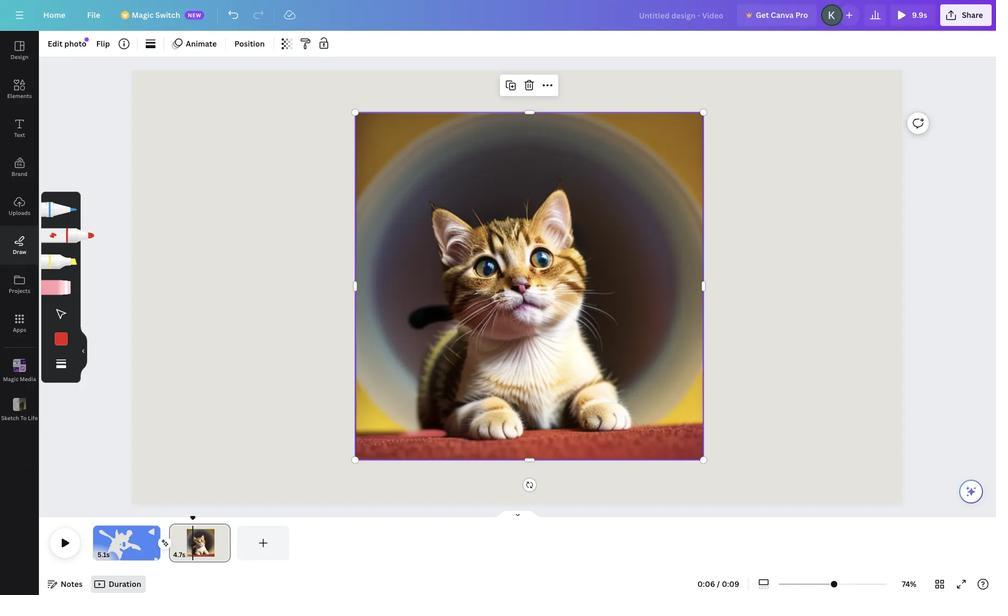 Task type: vqa. For each thing, say whether or not it's contained in the screenshot.
"9.9S" at the top right of page
yes



Task type: locate. For each thing, give the bounding box(es) containing it.
duration button
[[91, 576, 146, 593]]

duration
[[109, 579, 141, 589]]

projects button
[[0, 265, 39, 304]]

magic
[[132, 10, 154, 20], [3, 375, 19, 383]]

2 trimming, start edge slider from the left
[[169, 526, 179, 561]]

magic left media
[[3, 375, 19, 383]]

4.7s button
[[173, 550, 185, 561]]

#e7191f image
[[54, 332, 67, 345]]

brand button
[[0, 148, 39, 187]]

0 vertical spatial magic
[[132, 10, 154, 20]]

position
[[235, 38, 265, 49]]

0 horizontal spatial trimming, end edge slider
[[153, 526, 160, 561]]

1 trimming, end edge slider from the left
[[153, 526, 160, 561]]

notes button
[[43, 576, 87, 593]]

1 vertical spatial magic
[[3, 375, 19, 383]]

file button
[[78, 4, 109, 26]]

media
[[20, 375, 36, 383]]

magic inside button
[[3, 375, 19, 383]]

uploads button
[[0, 187, 39, 226]]

side panel tab list
[[0, 31, 39, 429]]

0 horizontal spatial magic
[[3, 375, 19, 383]]

brand
[[12, 170, 27, 178]]

sketch to life button
[[0, 390, 39, 429]]

1 horizontal spatial trimming, start edge slider
[[169, 526, 179, 561]]

5.1s button
[[97, 550, 110, 561]]

trimming, start edge slider up the 'duration' button
[[93, 526, 101, 561]]

0 horizontal spatial trimming, start edge slider
[[93, 526, 101, 561]]

elements button
[[0, 70, 39, 109]]

4.7s
[[173, 550, 185, 559]]

1 horizontal spatial magic
[[132, 10, 154, 20]]

trimming, end edge slider left '4.7s'
[[153, 526, 160, 561]]

edit photo button
[[43, 35, 91, 53]]

trimming, start edge slider
[[93, 526, 101, 561], [169, 526, 179, 561]]

9.9s
[[912, 10, 927, 20]]

get
[[756, 10, 769, 20]]

trimming, end edge slider
[[153, 526, 160, 561], [221, 526, 231, 561]]

new image
[[84, 37, 89, 42]]

1 trimming, start edge slider from the left
[[93, 526, 101, 561]]

1 horizontal spatial trimming, end edge slider
[[221, 526, 231, 561]]

#e7191f image
[[54, 332, 67, 345]]

trimming, start edge slider for 2nd the trimming, end edge slider from the right
[[93, 526, 101, 561]]

trimming, end edge slider right page title text box
[[221, 526, 231, 561]]

magic left switch
[[132, 10, 154, 20]]

get canva pro button
[[737, 4, 817, 26]]

74% button
[[892, 576, 927, 593]]

share button
[[940, 4, 992, 26]]

notes
[[61, 579, 83, 589]]

trimming, start edge slider left page title text box
[[169, 526, 179, 561]]

draw
[[13, 248, 26, 256]]

magic inside main menu bar
[[132, 10, 154, 20]]

share
[[962, 10, 983, 20]]

sketch to life
[[1, 414, 38, 422]]



Task type: describe. For each thing, give the bounding box(es) containing it.
elements
[[7, 92, 32, 100]]

Page title text field
[[190, 550, 194, 561]]

edit photo
[[48, 38, 87, 49]]

0:09
[[722, 579, 739, 589]]

animate button
[[168, 35, 221, 53]]

text
[[14, 131, 25, 139]]

design button
[[0, 31, 39, 70]]

switch
[[155, 10, 180, 20]]

magic for magic media
[[3, 375, 19, 383]]

2 trimming, end edge slider from the left
[[221, 526, 231, 561]]

main menu bar
[[0, 0, 996, 31]]

home
[[43, 10, 65, 20]]

new
[[188, 11, 201, 19]]

photo
[[64, 38, 87, 49]]

flip button
[[92, 35, 114, 53]]

apps button
[[0, 304, 39, 343]]

to
[[20, 414, 27, 422]]

magic for magic switch
[[132, 10, 154, 20]]

5.1s
[[97, 550, 110, 559]]

edit
[[48, 38, 62, 49]]

magic media
[[3, 375, 36, 383]]

draw button
[[0, 226, 39, 265]]

canva
[[771, 10, 794, 20]]

home link
[[35, 4, 74, 26]]

9.9s button
[[890, 4, 936, 26]]

file
[[87, 10, 100, 20]]

0:06 / 0:09
[[697, 579, 739, 589]]

apps
[[13, 326, 26, 334]]

Design title text field
[[630, 4, 733, 26]]

uploads
[[9, 209, 30, 217]]

0:06
[[697, 579, 715, 589]]

hide image
[[80, 325, 87, 377]]

flip
[[96, 38, 110, 49]]

74%
[[902, 579, 916, 589]]

magic media button
[[0, 351, 39, 390]]

get canva pro
[[756, 10, 808, 20]]

canva assistant image
[[965, 485, 978, 498]]

hide pages image
[[492, 510, 543, 518]]

projects
[[9, 287, 30, 295]]

magic switch
[[132, 10, 180, 20]]

animate
[[186, 38, 217, 49]]

/
[[717, 579, 720, 589]]

life
[[28, 414, 38, 422]]

design
[[11, 53, 28, 61]]

position button
[[230, 35, 269, 53]]

sketch
[[1, 414, 19, 422]]

text button
[[0, 109, 39, 148]]

trimming, start edge slider for 1st the trimming, end edge slider from right
[[169, 526, 179, 561]]

pro
[[795, 10, 808, 20]]



